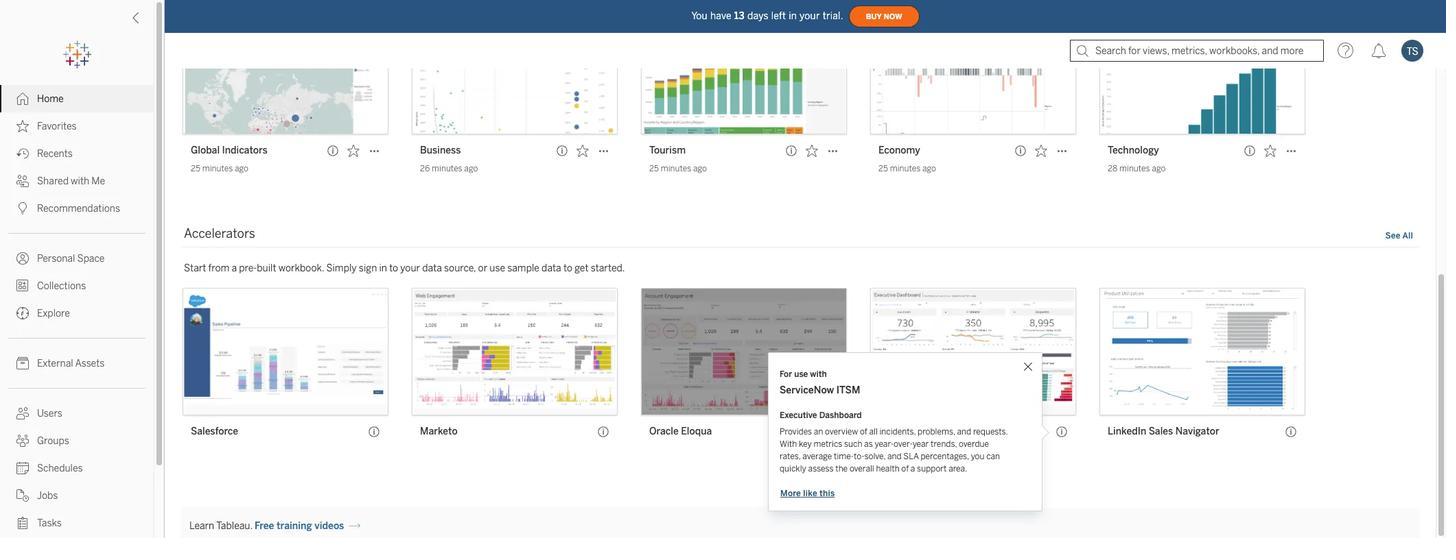 Task type: vqa. For each thing, say whether or not it's contained in the screenshot.
second row
no



Task type: locate. For each thing, give the bounding box(es) containing it.
to-
[[854, 452, 865, 462]]

0 vertical spatial in
[[789, 10, 797, 22]]

and up health
[[888, 452, 902, 462]]

1 horizontal spatial your
[[800, 10, 820, 22]]

space
[[77, 253, 105, 265]]

your left trial.
[[800, 10, 820, 22]]

year
[[913, 440, 929, 450]]

0 vertical spatial use
[[490, 263, 505, 275]]

a
[[232, 263, 237, 275], [911, 465, 916, 474]]

0 horizontal spatial 25
[[191, 164, 201, 174]]

1 vertical spatial use
[[795, 370, 808, 380]]

0 horizontal spatial and
[[888, 452, 902, 462]]

servicenow itsm
[[879, 427, 958, 438]]

25 minutes ago down tourism
[[650, 164, 707, 174]]

free training videos link
[[255, 521, 361, 533]]

for
[[780, 370, 792, 380]]

with right for
[[810, 370, 827, 380]]

25 down tourism
[[650, 164, 659, 174]]

0 vertical spatial and
[[957, 428, 972, 437]]

in right left
[[789, 10, 797, 22]]

of left all
[[860, 428, 868, 437]]

0 horizontal spatial data
[[422, 263, 442, 275]]

2 horizontal spatial 25 minutes ago
[[879, 164, 937, 174]]

1 minutes from the left
[[202, 164, 233, 174]]

0 horizontal spatial servicenow
[[780, 385, 834, 397]]

0 horizontal spatial itsm
[[837, 385, 861, 397]]

main navigation. press the up and down arrow keys to access links. element
[[0, 85, 154, 539]]

health
[[876, 465, 900, 474]]

to left "get"
[[564, 263, 573, 275]]

data left source,
[[422, 263, 442, 275]]

dashboard
[[820, 411, 862, 421]]

4 ago from the left
[[923, 164, 937, 174]]

minutes down 'business'
[[432, 164, 463, 174]]

1 ago from the left
[[235, 164, 249, 174]]

a down sla
[[911, 465, 916, 474]]

your right sign
[[401, 263, 420, 275]]

2 data from the left
[[542, 263, 562, 275]]

of
[[860, 428, 868, 437], [902, 465, 909, 474]]

like
[[804, 490, 818, 499]]

25
[[191, 164, 201, 174], [650, 164, 659, 174], [879, 164, 888, 174]]

0 vertical spatial itsm
[[837, 385, 861, 397]]

0 vertical spatial of
[[860, 428, 868, 437]]

0 horizontal spatial to
[[389, 263, 398, 275]]

itsm up dashboard
[[837, 385, 861, 397]]

25 minutes ago down global indicators
[[191, 164, 249, 174]]

5 minutes from the left
[[1120, 164, 1150, 174]]

your
[[800, 10, 820, 22], [401, 263, 420, 275]]

1 vertical spatial of
[[902, 465, 909, 474]]

minutes for tourism
[[661, 164, 692, 174]]

explore
[[37, 308, 70, 320]]

servicenow
[[780, 385, 834, 397], [879, 427, 933, 438]]

a left pre-
[[232, 263, 237, 275]]

1 horizontal spatial itsm
[[935, 427, 958, 438]]

minutes down global indicators
[[202, 164, 233, 174]]

training
[[277, 521, 312, 533]]

buy now
[[866, 12, 903, 21]]

0 vertical spatial your
[[800, 10, 820, 22]]

1 vertical spatial itsm
[[935, 427, 958, 438]]

3 ago from the left
[[693, 164, 707, 174]]

global indicators
[[191, 145, 268, 157]]

2 25 from the left
[[650, 164, 659, 174]]

with
[[71, 176, 89, 187], [810, 370, 827, 380]]

groups link
[[0, 428, 154, 455]]

1 horizontal spatial to
[[564, 263, 573, 275]]

use right for
[[795, 370, 808, 380]]

itsm
[[837, 385, 861, 397], [935, 427, 958, 438]]

1 data from the left
[[422, 263, 442, 275]]

trial.
[[823, 10, 844, 22]]

3 minutes from the left
[[661, 164, 692, 174]]

jobs link
[[0, 483, 154, 510]]

1 horizontal spatial and
[[957, 428, 972, 437]]

shared with me link
[[0, 168, 154, 195]]

see
[[1386, 232, 1401, 241]]

and
[[957, 428, 972, 437], [888, 452, 902, 462]]

1 horizontal spatial 25
[[650, 164, 659, 174]]

28 minutes ago
[[1108, 164, 1166, 174]]

0 horizontal spatial with
[[71, 176, 89, 187]]

recommendations
[[37, 203, 120, 215]]

external assets link
[[0, 350, 154, 378]]

left
[[772, 10, 786, 22]]

1 horizontal spatial data
[[542, 263, 562, 275]]

1 vertical spatial and
[[888, 452, 902, 462]]

1 25 from the left
[[191, 164, 201, 174]]

1 horizontal spatial 25 minutes ago
[[650, 164, 707, 174]]

or
[[478, 263, 488, 275]]

0 vertical spatial servicenow
[[780, 385, 834, 397]]

time-
[[834, 452, 854, 462]]

25 minutes ago down economy
[[879, 164, 937, 174]]

servicenow up the over-
[[879, 427, 933, 438]]

minutes down technology
[[1120, 164, 1150, 174]]

servicenow inside the for use with servicenow itsm
[[780, 385, 834, 397]]

use right or
[[490, 263, 505, 275]]

to
[[389, 263, 398, 275], [564, 263, 573, 275]]

tasks
[[37, 518, 62, 530]]

overall
[[850, 465, 875, 474]]

0 horizontal spatial 25 minutes ago
[[191, 164, 249, 174]]

executive
[[780, 411, 818, 421]]

recents link
[[0, 140, 154, 168]]

1 horizontal spatial with
[[810, 370, 827, 380]]

minutes down economy
[[890, 164, 921, 174]]

more like this
[[781, 490, 835, 499]]

1 horizontal spatial use
[[795, 370, 808, 380]]

3 25 minutes ago from the left
[[879, 164, 937, 174]]

0 vertical spatial a
[[232, 263, 237, 275]]

1 25 minutes ago from the left
[[191, 164, 249, 174]]

1 vertical spatial a
[[911, 465, 916, 474]]

1 horizontal spatial servicenow
[[879, 427, 933, 438]]

25 minutes ago for global indicators
[[191, 164, 249, 174]]

25 down economy
[[879, 164, 888, 174]]

0 horizontal spatial in
[[379, 263, 387, 275]]

2 ago from the left
[[464, 164, 478, 174]]

have
[[711, 10, 732, 22]]

eloqua
[[681, 427, 712, 438]]

2 25 minutes ago from the left
[[650, 164, 707, 174]]

minutes down tourism
[[661, 164, 692, 174]]

2 minutes from the left
[[432, 164, 463, 174]]

economy
[[879, 145, 921, 157]]

data right sample
[[542, 263, 562, 275]]

4 minutes from the left
[[890, 164, 921, 174]]

1 vertical spatial your
[[401, 263, 420, 275]]

5 ago from the left
[[1152, 164, 1166, 174]]

sla
[[904, 452, 919, 462]]

all
[[1403, 232, 1414, 241]]

percentages,
[[921, 452, 969, 462]]

salesforce
[[191, 427, 238, 438]]

videos
[[315, 521, 344, 533]]

recommendations link
[[0, 195, 154, 222]]

to right sign
[[389, 263, 398, 275]]

with inside the shared with me link
[[71, 176, 89, 187]]

ago for technology
[[1152, 164, 1166, 174]]

0 vertical spatial with
[[71, 176, 89, 187]]

1 vertical spatial with
[[810, 370, 827, 380]]

of down sla
[[902, 465, 909, 474]]

minutes for business
[[432, 164, 463, 174]]

25 minutes ago for tourism
[[650, 164, 707, 174]]

0 horizontal spatial use
[[490, 263, 505, 275]]

jobs
[[37, 491, 58, 503]]

external
[[37, 358, 73, 370]]

home
[[37, 93, 64, 105]]

ago for global indicators
[[235, 164, 249, 174]]

sample
[[508, 263, 540, 275]]

sales
[[1149, 427, 1174, 438]]

and up overdue
[[957, 428, 972, 437]]

oracle eloqua
[[650, 427, 712, 438]]

3 25 from the left
[[879, 164, 888, 174]]

25 down global on the left top of the page
[[191, 164, 201, 174]]

with
[[780, 440, 797, 450]]

me
[[92, 176, 105, 187]]

1 horizontal spatial a
[[911, 465, 916, 474]]

in right sign
[[379, 263, 387, 275]]

tableau.
[[216, 521, 253, 533]]

simply
[[326, 263, 357, 275]]

overview
[[825, 428, 858, 437]]

learn
[[190, 521, 214, 533]]

itsm up trends, on the bottom of the page
[[935, 427, 958, 438]]

use
[[490, 263, 505, 275], [795, 370, 808, 380]]

with left me
[[71, 176, 89, 187]]

global
[[191, 145, 220, 157]]

0 horizontal spatial your
[[401, 263, 420, 275]]

a inside executive dashboard provides an overview of all incidents, problems, and requests. with key metrics such as year-over-year trends, overdue rates, average time-to-solve, and sla percentages, you can quickly assess the overall health of a support area.
[[911, 465, 916, 474]]

25 for economy
[[879, 164, 888, 174]]

1 horizontal spatial in
[[789, 10, 797, 22]]

2 horizontal spatial 25
[[879, 164, 888, 174]]

servicenow up executive
[[780, 385, 834, 397]]



Task type: describe. For each thing, give the bounding box(es) containing it.
support
[[917, 465, 947, 474]]

oracle
[[650, 427, 679, 438]]

free
[[255, 521, 274, 533]]

favorites
[[37, 121, 77, 133]]

such
[[845, 440, 863, 450]]

1 vertical spatial in
[[379, 263, 387, 275]]

favorites link
[[0, 113, 154, 140]]

use inside the for use with servicenow itsm
[[795, 370, 808, 380]]

over-
[[894, 440, 913, 450]]

external assets
[[37, 358, 105, 370]]

marketo
[[420, 427, 458, 438]]

linkedin sales navigator
[[1108, 427, 1220, 438]]

explore link
[[0, 300, 154, 328]]

navigation panel element
[[0, 41, 154, 539]]

incidents,
[[880, 428, 916, 437]]

right arrow image
[[349, 521, 361, 533]]

business
[[420, 145, 461, 157]]

0 horizontal spatial of
[[860, 428, 868, 437]]

users link
[[0, 400, 154, 428]]

with inside the for use with servicenow itsm
[[810, 370, 827, 380]]

you
[[971, 452, 985, 462]]

get
[[575, 263, 589, 275]]

provides
[[780, 428, 812, 437]]

personal space
[[37, 253, 105, 265]]

1 horizontal spatial of
[[902, 465, 909, 474]]

see all
[[1386, 232, 1414, 241]]

1 vertical spatial servicenow
[[879, 427, 933, 438]]

28
[[1108, 164, 1118, 174]]

navigator
[[1176, 427, 1220, 438]]

sign
[[359, 263, 377, 275]]

as
[[865, 440, 873, 450]]

buy now button
[[849, 5, 920, 27]]

linkedin
[[1108, 427, 1147, 438]]

shared with me
[[37, 176, 105, 187]]

ago for tourism
[[693, 164, 707, 174]]

25 for tourism
[[650, 164, 659, 174]]

technology
[[1108, 145, 1160, 157]]

buy
[[866, 12, 882, 21]]

can
[[987, 452, 1000, 462]]

minutes for technology
[[1120, 164, 1150, 174]]

more
[[781, 490, 801, 499]]

executive dashboard provides an overview of all incidents, problems, and requests. with key metrics such as year-over-year trends, overdue rates, average time-to-solve, and sla percentages, you can quickly assess the overall health of a support area.
[[780, 411, 1008, 474]]

built
[[257, 263, 276, 275]]

26 minutes ago
[[420, 164, 478, 174]]

trends,
[[931, 440, 957, 450]]

start from a pre-built workbook. simply sign in to your data source, or use sample data to get started.
[[184, 263, 625, 275]]

13
[[735, 10, 745, 22]]

1 to from the left
[[389, 263, 398, 275]]

for use with servicenow itsm
[[780, 370, 861, 397]]

learn tableau.
[[190, 521, 253, 533]]

more like this link
[[780, 489, 836, 500]]

2 to from the left
[[564, 263, 573, 275]]

days
[[748, 10, 769, 22]]

ago for business
[[464, 164, 478, 174]]

problems,
[[918, 428, 956, 437]]

personal
[[37, 253, 75, 265]]

all
[[870, 428, 878, 437]]

an
[[814, 428, 824, 437]]

groups
[[37, 436, 69, 448]]

minutes for economy
[[890, 164, 921, 174]]

solve,
[[865, 452, 886, 462]]

started.
[[591, 263, 625, 275]]

overdue
[[959, 440, 989, 450]]

start
[[184, 263, 206, 275]]

pre-
[[239, 263, 257, 275]]

you
[[692, 10, 708, 22]]

accelerators
[[184, 227, 255, 242]]

0 horizontal spatial a
[[232, 263, 237, 275]]

25 minutes ago for economy
[[879, 164, 937, 174]]

personal space link
[[0, 245, 154, 273]]

itsm inside the for use with servicenow itsm
[[837, 385, 861, 397]]

average
[[803, 452, 832, 462]]

accelerator details dialog
[[768, 353, 1043, 512]]

source,
[[444, 263, 476, 275]]

schedules
[[37, 463, 83, 475]]

schedules link
[[0, 455, 154, 483]]

tourism
[[650, 145, 686, 157]]

area.
[[949, 465, 968, 474]]

tasks link
[[0, 510, 154, 538]]

requests.
[[974, 428, 1008, 437]]

year-
[[875, 440, 894, 450]]

assess
[[809, 465, 834, 474]]

rates,
[[780, 452, 801, 462]]

25 for global indicators
[[191, 164, 201, 174]]

workbook.
[[279, 263, 324, 275]]

you have 13 days left in your trial.
[[692, 10, 844, 22]]

users
[[37, 409, 62, 420]]

home link
[[0, 85, 154, 113]]

minutes for global indicators
[[202, 164, 233, 174]]

from
[[208, 263, 230, 275]]

see all link
[[1385, 230, 1414, 244]]

Search for views, metrics, workbooks, and more text field
[[1070, 40, 1324, 62]]

free training videos
[[255, 521, 344, 533]]

key
[[799, 440, 812, 450]]

ago for economy
[[923, 164, 937, 174]]



